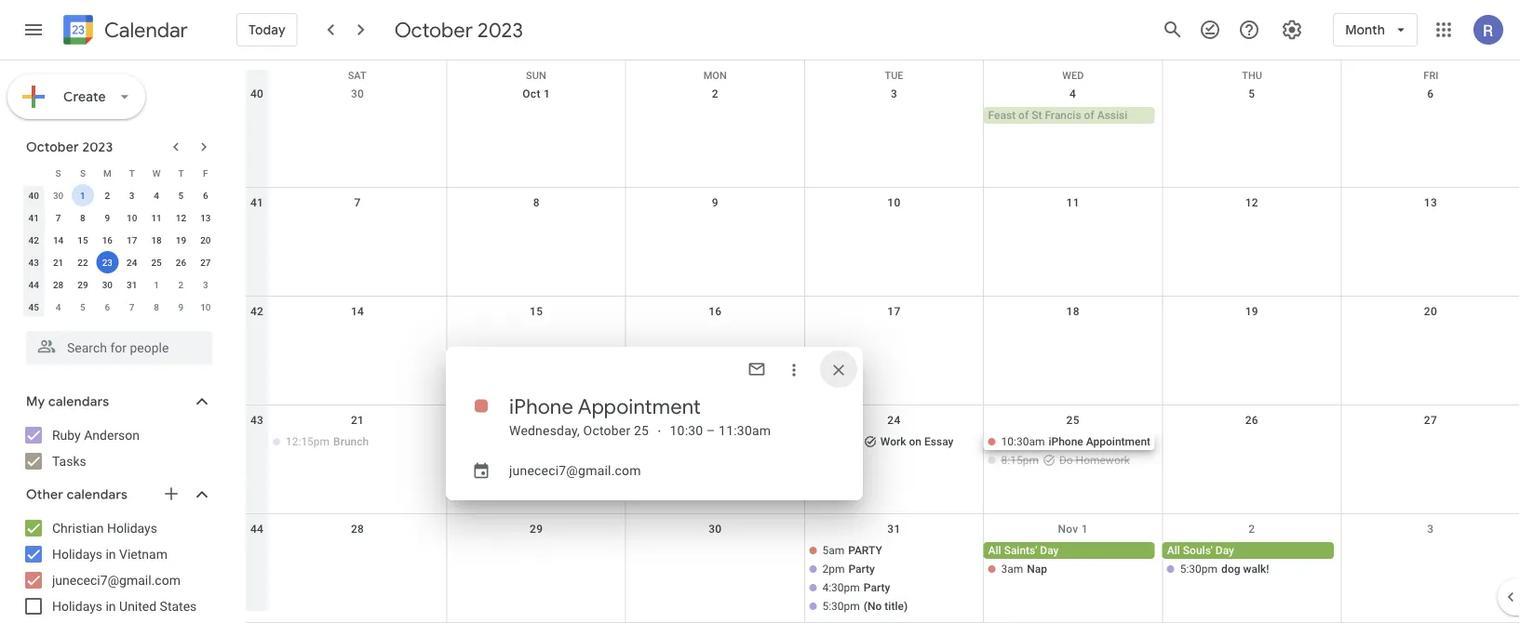 Task type: locate. For each thing, give the bounding box(es) containing it.
6 down 30 element
[[105, 302, 110, 313]]

11 up "18" element
[[151, 212, 162, 223]]

5 down '29' 'element'
[[80, 302, 85, 313]]

of
[[1018, 109, 1029, 122], [1084, 109, 1094, 122]]

1 horizontal spatial 19
[[1245, 305, 1258, 318]]

1 vertical spatial 43
[[250, 414, 264, 427]]

s
[[55, 168, 61, 179], [80, 168, 86, 179]]

1 vertical spatial 31
[[887, 523, 901, 536]]

24 up work
[[887, 414, 901, 427]]

all up 3am
[[988, 545, 1001, 558]]

wednesday,
[[509, 423, 580, 438]]

0 vertical spatial 15
[[77, 235, 88, 246]]

30 down 23, today element
[[102, 279, 113, 290]]

25 up 10:30am iphone appointment
[[1066, 414, 1080, 427]]

calendar
[[104, 17, 188, 43]]

31
[[127, 279, 137, 290], [887, 523, 901, 536]]

1 in from the top
[[106, 547, 116, 562]]

1 vertical spatial 23
[[709, 414, 722, 427]]

1:30pm
[[643, 436, 681, 449]]

1 vertical spatial 6
[[203, 190, 208, 201]]

holidays up 'vietnam'
[[107, 521, 157, 536]]

0 horizontal spatial october 2023
[[26, 139, 113, 155]]

s up the 1 cell
[[80, 168, 86, 179]]

iphone appointment wednesday, october 25 ⋅ 10:30 – 11:30am
[[509, 394, 771, 438]]

2
[[712, 87, 719, 101], [105, 190, 110, 201], [178, 279, 184, 290], [1248, 523, 1255, 536]]

1 right oct
[[544, 87, 550, 101]]

2 in from the top
[[106, 599, 116, 614]]

17 element
[[121, 229, 143, 251]]

0 horizontal spatial 18
[[151, 235, 162, 246]]

23 cell
[[95, 251, 120, 274]]

1 horizontal spatial 6
[[203, 190, 208, 201]]

25 inside iphone appointment wednesday, october 25 ⋅ 10:30 – 11:30am
[[634, 423, 649, 438]]

0 horizontal spatial 21
[[53, 257, 64, 268]]

1
[[544, 87, 550, 101], [80, 190, 85, 201], [154, 279, 159, 290], [1081, 523, 1088, 536]]

s up september 30 element
[[55, 168, 61, 179]]

21 up brunch
[[351, 414, 364, 427]]

0 horizontal spatial 24
[[127, 257, 137, 268]]

2 vertical spatial october
[[583, 423, 631, 438]]

26 element
[[170, 251, 192, 274]]

ruby anderson
[[52, 428, 140, 443]]

day up nap
[[1040, 545, 1059, 558]]

1 horizontal spatial 16
[[709, 305, 722, 318]]

0 vertical spatial junececi7@gmail.com
[[509, 463, 641, 478]]

october 2023
[[394, 17, 523, 43], [26, 139, 113, 155]]

2 all from the left
[[1167, 545, 1180, 558]]

1 all from the left
[[988, 545, 1001, 558]]

cell
[[268, 107, 447, 126], [447, 107, 626, 126], [626, 107, 805, 126], [805, 107, 983, 126], [1162, 107, 1341, 126], [1341, 107, 1520, 126], [447, 434, 626, 471], [626, 434, 805, 471], [983, 434, 1162, 471], [1162, 434, 1341, 471], [268, 543, 447, 617], [447, 543, 626, 617], [626, 543, 805, 617], [805, 543, 984, 617], [983, 543, 1162, 617], [1162, 543, 1341, 617], [1341, 543, 1520, 617]]

0 horizontal spatial 44
[[28, 279, 39, 290]]

1 horizontal spatial all
[[1167, 545, 1180, 558]]

party for 4:30pm party
[[864, 582, 890, 595]]

25
[[151, 257, 162, 268], [1066, 414, 1080, 427], [634, 423, 649, 438]]

6 inside november 6 element
[[105, 302, 110, 313]]

1 horizontal spatial 13
[[1424, 196, 1437, 209]]

0 vertical spatial 20
[[200, 235, 211, 246]]

0 vertical spatial october
[[394, 17, 473, 43]]

1 horizontal spatial october
[[394, 17, 473, 43]]

1 vertical spatial 4
[[154, 190, 159, 201]]

5:30pm down souls'
[[1180, 563, 1218, 576]]

1 vertical spatial october
[[26, 139, 79, 155]]

25 inside row group
[[151, 257, 162, 268]]

holidays
[[107, 521, 157, 536], [52, 547, 102, 562], [52, 599, 102, 614]]

8
[[533, 196, 540, 209], [80, 212, 85, 223], [154, 302, 159, 313]]

appointment up ⋅
[[578, 394, 701, 420]]

21
[[53, 257, 64, 268], [351, 414, 364, 427]]

0 vertical spatial 2023
[[478, 17, 523, 43]]

in left united
[[106, 599, 116, 614]]

2023
[[478, 17, 523, 43], [82, 139, 113, 155]]

appointment inside iphone appointment wednesday, october 25 ⋅ 10:30 – 11:30am
[[578, 394, 701, 420]]

1 right september 30 element
[[80, 190, 85, 201]]

cell containing all saints' day
[[983, 543, 1162, 617]]

1 vertical spatial 18
[[1066, 305, 1080, 318]]

1 vertical spatial 42
[[250, 305, 264, 318]]

19
[[176, 235, 186, 246], [1245, 305, 1258, 318]]

18 element
[[145, 229, 168, 251]]

44 inside row group
[[28, 279, 39, 290]]

44
[[28, 279, 39, 290], [250, 523, 264, 536]]

other
[[26, 487, 63, 504]]

my calendars list
[[4, 421, 231, 477]]

21 up 28 element
[[53, 257, 64, 268]]

29 element
[[72, 274, 94, 296]]

my calendars button
[[4, 387, 231, 417]]

all left souls'
[[1167, 545, 1180, 558]]

0 vertical spatial 24
[[127, 257, 137, 268]]

3
[[891, 87, 897, 101], [129, 190, 135, 201], [203, 279, 208, 290], [1427, 523, 1434, 536]]

today button
[[236, 7, 298, 52]]

11 element
[[145, 207, 168, 229]]

0 vertical spatial in
[[106, 547, 116, 562]]

0 vertical spatial 43
[[28, 257, 39, 268]]

42 left 14 element
[[28, 235, 39, 246]]

in for vietnam
[[106, 547, 116, 562]]

1 vertical spatial 19
[[1245, 305, 1258, 318]]

0 vertical spatial 41
[[250, 196, 264, 209]]

day for all souls' day
[[1216, 545, 1234, 558]]

cell containing reminder to clean
[[447, 434, 626, 471]]

22
[[77, 257, 88, 268], [530, 414, 543, 427]]

24 down 17 element
[[127, 257, 137, 268]]

tue
[[885, 70, 903, 81]]

4 down 28 element
[[56, 302, 61, 313]]

2 vertical spatial 5
[[80, 302, 85, 313]]

1 vertical spatial 22
[[530, 414, 543, 427]]

1 horizontal spatial 4
[[154, 190, 159, 201]]

to
[[573, 436, 587, 449]]

souls'
[[1183, 545, 1213, 558]]

14
[[53, 235, 64, 246], [351, 305, 364, 318]]

5
[[1248, 87, 1255, 101], [178, 190, 184, 201], [80, 302, 85, 313]]

12 element
[[170, 207, 192, 229]]

party
[[848, 563, 875, 576], [864, 582, 890, 595]]

add other calendars image
[[162, 485, 181, 504]]

junececi7@gmail.com inside the other calendars list
[[52, 573, 181, 588]]

iphone up do
[[1049, 436, 1083, 449]]

25 left ⋅
[[634, 423, 649, 438]]

all for all souls' day
[[1167, 545, 1180, 558]]

1 horizontal spatial t
[[178, 168, 184, 179]]

t right w
[[178, 168, 184, 179]]

9
[[712, 196, 719, 209], [105, 212, 110, 223], [178, 302, 184, 313]]

row containing 43
[[21, 251, 218, 274]]

0 vertical spatial 11
[[1066, 196, 1080, 209]]

0 horizontal spatial appointment
[[578, 394, 701, 420]]

42
[[28, 235, 39, 246], [250, 305, 264, 318]]

0 horizontal spatial 29
[[77, 279, 88, 290]]

27 inside row group
[[200, 257, 211, 268]]

2 horizontal spatial 25
[[1066, 414, 1080, 427]]

holidays left united
[[52, 599, 102, 614]]

assisi
[[1097, 109, 1128, 122]]

day up 5:30pm dog walk! in the right bottom of the page
[[1216, 545, 1234, 558]]

0 vertical spatial iphone
[[509, 394, 573, 420]]

41 inside row group
[[28, 212, 39, 223]]

2 down the mon
[[712, 87, 719, 101]]

43 for 1
[[28, 257, 39, 268]]

1 horizontal spatial junececi7@gmail.com
[[509, 463, 641, 478]]

0 horizontal spatial 9
[[105, 212, 110, 223]]

0 vertical spatial 10
[[887, 196, 901, 209]]

0 horizontal spatial 5
[[80, 302, 85, 313]]

6 down fri
[[1427, 87, 1434, 101]]

0 vertical spatial party
[[848, 563, 875, 576]]

1 horizontal spatial day
[[1216, 545, 1234, 558]]

31 down 24 element
[[127, 279, 137, 290]]

calendars up christian holidays on the bottom left of page
[[67, 487, 128, 504]]

2 horizontal spatial october
[[583, 423, 631, 438]]

1 vertical spatial holidays
[[52, 547, 102, 562]]

november 5 element
[[72, 296, 94, 318]]

september 30 element
[[47, 184, 69, 207]]

44 inside grid
[[250, 523, 264, 536]]

0 vertical spatial 5:30pm
[[1180, 563, 1218, 576]]

0 horizontal spatial 13
[[200, 212, 211, 223]]

17
[[127, 235, 137, 246], [887, 305, 901, 318]]

1 horizontal spatial s
[[80, 168, 86, 179]]

2 up all souls' day button
[[1248, 523, 1255, 536]]

0 vertical spatial 28
[[53, 279, 64, 290]]

13 inside the october 2023 grid
[[200, 212, 211, 223]]

0 horizontal spatial 42
[[28, 235, 39, 246]]

40 down today button
[[250, 87, 264, 101]]

20
[[200, 235, 211, 246], [1424, 305, 1437, 318]]

of left st
[[1018, 109, 1029, 122]]

in down christian holidays on the bottom left of page
[[106, 547, 116, 562]]

0 vertical spatial 31
[[127, 279, 137, 290]]

23 up meeting
[[709, 414, 722, 427]]

43
[[28, 257, 39, 268], [250, 414, 264, 427]]

today
[[249, 21, 285, 38]]

4 up '11' element
[[154, 190, 159, 201]]

oct
[[522, 87, 541, 101]]

row group
[[21, 184, 218, 318]]

iphone up wednesday,
[[509, 394, 573, 420]]

1 vertical spatial 9
[[105, 212, 110, 223]]

holidays down christian
[[52, 547, 102, 562]]

row group containing 40
[[21, 184, 218, 318]]

24 element
[[121, 251, 143, 274]]

2 horizontal spatial 4
[[1070, 87, 1076, 101]]

w
[[152, 168, 161, 179]]

8:15pm
[[1001, 454, 1039, 467]]

2023 up oct
[[478, 17, 523, 43]]

t left w
[[129, 168, 135, 179]]

29 up november 5 element
[[77, 279, 88, 290]]

grid
[[246, 61, 1520, 624]]

5 down thu
[[1248, 87, 1255, 101]]

calendars inside dropdown button
[[67, 487, 128, 504]]

iphone inside cell
[[1049, 436, 1083, 449]]

cell containing 5am
[[805, 543, 984, 617]]

44 for 1
[[28, 279, 39, 290]]

40 left september 30 element
[[28, 190, 39, 201]]

1 day from the left
[[1040, 545, 1059, 558]]

row containing 23
[[246, 406, 1520, 515]]

november 7 element
[[121, 296, 143, 318]]

1 horizontal spatial 22
[[530, 414, 543, 427]]

f
[[203, 168, 208, 179]]

5 up 12 element at top left
[[178, 190, 184, 201]]

40 for 30
[[250, 87, 264, 101]]

0 vertical spatial 5
[[1248, 87, 1255, 101]]

0 vertical spatial 22
[[77, 257, 88, 268]]

wed
[[1062, 70, 1084, 81]]

43 inside row group
[[28, 257, 39, 268]]

2 horizontal spatial 9
[[712, 196, 719, 209]]

nov 1
[[1058, 523, 1088, 536]]

0 vertical spatial 19
[[176, 235, 186, 246]]

5:30pm for 5:30pm (no title)
[[822, 600, 860, 613]]

23, today element
[[96, 251, 119, 274]]

2023 up m
[[82, 139, 113, 155]]

calendars up ruby at left bottom
[[48, 394, 109, 410]]

1 of from the left
[[1018, 109, 1029, 122]]

1 vertical spatial 14
[[351, 305, 364, 318]]

0 vertical spatial 17
[[127, 235, 137, 246]]

junececi7@gmail.com
[[509, 463, 641, 478], [52, 573, 181, 588]]

6 down f
[[203, 190, 208, 201]]

28 down brunch
[[351, 523, 364, 536]]

1 horizontal spatial 14
[[351, 305, 364, 318]]

cell containing all souls' day
[[1162, 543, 1341, 617]]

(no
[[864, 600, 882, 613]]

1 horizontal spatial 23
[[709, 414, 722, 427]]

1 vertical spatial 24
[[887, 414, 901, 427]]

22 down the 15 element
[[77, 257, 88, 268]]

28 down 21 'element'
[[53, 279, 64, 290]]

0 horizontal spatial 5:30pm
[[822, 600, 860, 613]]

appointment up the homework
[[1086, 436, 1151, 449]]

28
[[53, 279, 64, 290], [351, 523, 364, 536]]

1 horizontal spatial 28
[[351, 523, 364, 536]]

1 vertical spatial party
[[864, 582, 890, 595]]

november 8 element
[[145, 296, 168, 318]]

1 horizontal spatial 11
[[1066, 196, 1080, 209]]

0 horizontal spatial 40
[[28, 190, 39, 201]]

2 of from the left
[[1084, 109, 1094, 122]]

1 horizontal spatial 8
[[154, 302, 159, 313]]

holidays for holidays in vietnam
[[52, 547, 102, 562]]

month
[[1345, 21, 1385, 38]]

11 down feast of st francis of assisi button
[[1066, 196, 1080, 209]]

26
[[176, 257, 186, 268], [1245, 414, 1258, 427]]

2 s from the left
[[80, 168, 86, 179]]

1 horizontal spatial 25
[[634, 423, 649, 438]]

31 up 4:30pm party
[[887, 523, 901, 536]]

st
[[1032, 109, 1042, 122]]

42 for 1
[[28, 235, 39, 246]]

nap
[[1027, 563, 1047, 576]]

day for all saints' day
[[1040, 545, 1059, 558]]

15
[[77, 235, 88, 246], [530, 305, 543, 318]]

1 vertical spatial calendars
[[67, 487, 128, 504]]

iphone
[[509, 394, 573, 420], [1049, 436, 1083, 449]]

other calendars list
[[4, 514, 231, 624]]

40 inside the october 2023 grid
[[28, 190, 39, 201]]

29 down 'reminder to clean' button
[[530, 523, 543, 536]]

42 right november 10 element
[[250, 305, 264, 318]]

None search field
[[0, 324, 231, 365]]

15 element
[[72, 229, 94, 251]]

10
[[887, 196, 901, 209], [127, 212, 137, 223], [200, 302, 211, 313]]

16
[[102, 235, 113, 246], [709, 305, 722, 318]]

29 inside 'element'
[[77, 279, 88, 290]]

junececi7@gmail.com down holidays in vietnam at left
[[52, 573, 181, 588]]

0 horizontal spatial 20
[[200, 235, 211, 246]]

0 horizontal spatial t
[[129, 168, 135, 179]]

4 down wed at right top
[[1070, 87, 1076, 101]]

2 day from the left
[[1216, 545, 1234, 558]]

0 vertical spatial 16
[[102, 235, 113, 246]]

0 horizontal spatial 41
[[28, 212, 39, 223]]

41
[[250, 196, 264, 209], [28, 212, 39, 223]]

25 down "18" element
[[151, 257, 162, 268]]

on
[[909, 436, 922, 449]]

26 inside 26 element
[[176, 257, 186, 268]]

1 horizontal spatial 44
[[250, 523, 264, 536]]

11 inside row group
[[151, 212, 162, 223]]

23 up 30 element
[[102, 257, 113, 268]]

1 horizontal spatial appointment
[[1086, 436, 1151, 449]]

0 horizontal spatial s
[[55, 168, 61, 179]]

5:30pm for 5:30pm dog walk!
[[1180, 563, 1218, 576]]

junececi7@gmail.com down reminder to clean
[[509, 463, 641, 478]]

1 horizontal spatial 41
[[250, 196, 264, 209]]

day
[[1040, 545, 1059, 558], [1216, 545, 1234, 558]]

1 vertical spatial 8
[[80, 212, 85, 223]]

of left assisi
[[1084, 109, 1094, 122]]

1 horizontal spatial iphone
[[1049, 436, 1083, 449]]

2pm party
[[822, 563, 875, 576]]

0 vertical spatial 6
[[1427, 87, 1434, 101]]

all souls' day button
[[1162, 543, 1334, 559]]

18
[[151, 235, 162, 246], [1066, 305, 1080, 318]]

6pm
[[465, 454, 487, 467]]

party down party on the right of the page
[[848, 563, 875, 576]]

row containing 45
[[21, 296, 218, 318]]

5:30pm down 4:30pm
[[822, 600, 860, 613]]

row
[[246, 61, 1520, 88], [246, 79, 1520, 188], [21, 162, 218, 184], [21, 184, 218, 207], [246, 188, 1520, 297], [21, 207, 218, 229], [21, 229, 218, 251], [21, 251, 218, 274], [21, 274, 218, 296], [21, 296, 218, 318], [246, 297, 1520, 406], [246, 406, 1520, 515], [246, 515, 1520, 624]]

1 horizontal spatial 15
[[530, 305, 543, 318]]

1 inside cell
[[80, 190, 85, 201]]

in
[[106, 547, 116, 562], [106, 599, 116, 614]]

calendars inside 'dropdown button'
[[48, 394, 109, 410]]

11:30am
[[719, 423, 771, 438]]

14 inside row group
[[53, 235, 64, 246]]

22 up 'reminder to clean' button
[[530, 414, 543, 427]]

25 element
[[145, 251, 168, 274]]

30 down sat
[[351, 87, 364, 101]]

43 inside grid
[[250, 414, 264, 427]]

2 vertical spatial holidays
[[52, 599, 102, 614]]

0 horizontal spatial 26
[[176, 257, 186, 268]]

1 vertical spatial iphone
[[1049, 436, 1083, 449]]

party up the (no
[[864, 582, 890, 595]]

2 down 26 element
[[178, 279, 184, 290]]

43 for 30
[[250, 414, 264, 427]]

1 horizontal spatial 21
[[351, 414, 364, 427]]

create button
[[7, 74, 145, 119]]

15 inside the 15 element
[[77, 235, 88, 246]]

1 horizontal spatial 20
[[1424, 305, 1437, 318]]

42 inside the october 2023 grid
[[28, 235, 39, 246]]

0 vertical spatial 44
[[28, 279, 39, 290]]

0 horizontal spatial 16
[[102, 235, 113, 246]]

19 element
[[170, 229, 192, 251]]



Task type: describe. For each thing, give the bounding box(es) containing it.
vietnam
[[119, 547, 168, 562]]

nov
[[1058, 523, 1078, 536]]

test
[[507, 454, 529, 467]]

10 for november 10 element
[[200, 302, 211, 313]]

work on essay
[[880, 436, 954, 449]]

meeting
[[685, 436, 726, 449]]

13 element
[[194, 207, 217, 229]]

november 9 element
[[170, 296, 192, 318]]

in for united
[[106, 599, 116, 614]]

iphone inside iphone appointment wednesday, october 25 ⋅ 10:30 – 11:30am
[[509, 394, 573, 420]]

10 element
[[121, 207, 143, 229]]

3am nap
[[1001, 563, 1047, 576]]

fri
[[1424, 70, 1438, 81]]

reminder to clean
[[516, 436, 625, 449]]

16 inside the october 2023 grid
[[102, 235, 113, 246]]

november 2 element
[[170, 274, 192, 296]]

⋅
[[656, 423, 662, 438]]

feast
[[988, 109, 1016, 122]]

work
[[880, 436, 906, 449]]

do homework
[[1059, 454, 1130, 467]]

sun
[[526, 70, 546, 81]]

Search for people text field
[[37, 331, 201, 365]]

anderson
[[84, 428, 140, 443]]

30 down meeting
[[709, 523, 722, 536]]

2 t from the left
[[178, 168, 184, 179]]

other calendars button
[[4, 480, 231, 510]]

42 for 30
[[250, 305, 264, 318]]

21 element
[[47, 251, 69, 274]]

1 vertical spatial october 2023
[[26, 139, 113, 155]]

2 vertical spatial 7
[[129, 302, 135, 313]]

0 vertical spatial 13
[[1424, 196, 1437, 209]]

3am
[[1001, 563, 1023, 576]]

17 inside the october 2023 grid
[[127, 235, 137, 246]]

feast of st francis of assisi
[[988, 109, 1128, 122]]

my
[[26, 394, 45, 410]]

1 vertical spatial 20
[[1424, 305, 1437, 318]]

1 cell
[[71, 184, 95, 207]]

2 horizontal spatial 8
[[533, 196, 540, 209]]

24 inside the october 2023 grid
[[127, 257, 137, 268]]

30 left the 1 cell
[[53, 190, 64, 201]]

41 for 1
[[28, 212, 39, 223]]

october 2023 grid
[[18, 162, 218, 318]]

28 inside 28 element
[[53, 279, 64, 290]]

oct 1
[[522, 87, 550, 101]]

2 horizontal spatial 7
[[354, 196, 361, 209]]

21 inside 'element'
[[53, 257, 64, 268]]

grid containing 40
[[246, 61, 1520, 624]]

dog
[[1221, 563, 1240, 576]]

november 1 element
[[145, 274, 168, 296]]

all souls' day
[[1167, 545, 1234, 558]]

22 inside "element"
[[77, 257, 88, 268]]

1 s from the left
[[55, 168, 61, 179]]

christian
[[52, 521, 104, 536]]

homework
[[1076, 454, 1130, 467]]

iphone appointment heading
[[509, 394, 701, 420]]

0 vertical spatial holidays
[[107, 521, 157, 536]]

14 element
[[47, 229, 69, 251]]

41 for 30
[[250, 196, 264, 209]]

10 for 10 element
[[127, 212, 137, 223]]

1 vertical spatial appointment
[[1086, 436, 1151, 449]]

reminder to clean button
[[451, 434, 625, 451]]

1 horizontal spatial 24
[[887, 414, 901, 427]]

do
[[1059, 454, 1073, 467]]

october inside iphone appointment wednesday, october 25 ⋅ 10:30 – 11:30am
[[583, 423, 631, 438]]

calendars for my calendars
[[48, 394, 109, 410]]

email event details image
[[747, 360, 766, 379]]

clean
[[590, 436, 625, 449]]

1 vertical spatial 26
[[1245, 414, 1258, 427]]

4:30pm
[[822, 582, 860, 595]]

1:30pm meeting
[[643, 436, 726, 449]]

2 vertical spatial 4
[[56, 302, 61, 313]]

5:30pm dog walk!
[[1180, 563, 1269, 576]]

1 vertical spatial 5
[[178, 190, 184, 201]]

2 vertical spatial 8
[[154, 302, 159, 313]]

1 horizontal spatial 2023
[[478, 17, 523, 43]]

party
[[848, 545, 882, 558]]

saints'
[[1004, 545, 1037, 558]]

states
[[160, 599, 197, 614]]

19 inside row group
[[176, 235, 186, 246]]

my calendars
[[26, 394, 109, 410]]

mon
[[703, 70, 727, 81]]

november 6 element
[[96, 296, 119, 318]]

feast of st francis of assisi button
[[983, 107, 1155, 124]]

francis
[[1045, 109, 1081, 122]]

m
[[103, 168, 111, 179]]

party for 2pm party
[[848, 563, 875, 576]]

–
[[707, 423, 715, 438]]

all for all saints' day
[[988, 545, 1001, 558]]

1 vertical spatial 2023
[[82, 139, 113, 155]]

20 inside row group
[[200, 235, 211, 246]]

18 inside the october 2023 grid
[[151, 235, 162, 246]]

10:30am iphone appointment
[[1001, 436, 1151, 449]]

2 down m
[[105, 190, 110, 201]]

5am party
[[822, 545, 882, 558]]

0 vertical spatial 4
[[1070, 87, 1076, 101]]

0 vertical spatial october 2023
[[394, 17, 523, 43]]

calendar heading
[[101, 17, 188, 43]]

31 inside 31 element
[[127, 279, 137, 290]]

1 vertical spatial 16
[[709, 305, 722, 318]]

create
[[63, 88, 106, 105]]

main drawer image
[[22, 19, 45, 41]]

20 element
[[194, 229, 217, 251]]

title)
[[885, 600, 908, 613]]

15 inside grid
[[530, 305, 543, 318]]

thu
[[1242, 70, 1262, 81]]

holidays in vietnam
[[52, 547, 168, 562]]

november 3 element
[[194, 274, 217, 296]]

christian holidays
[[52, 521, 157, 536]]

row containing sat
[[246, 61, 1520, 88]]

4:30pm party
[[822, 582, 890, 595]]

other calendars
[[26, 487, 128, 504]]

12 inside grid
[[1245, 196, 1258, 209]]

2pm
[[822, 563, 845, 576]]

work on essay button
[[805, 434, 976, 451]]

tasks
[[52, 454, 86, 469]]

23 inside cell
[[102, 257, 113, 268]]

essay
[[924, 436, 954, 449]]

cell containing 10:30am
[[983, 434, 1162, 471]]

brunch
[[333, 436, 369, 449]]

1 vertical spatial 29
[[530, 523, 543, 536]]

calendar element
[[60, 11, 188, 52]]

sat
[[348, 70, 366, 81]]

november 10 element
[[194, 296, 217, 318]]

row group inside the october 2023 grid
[[21, 184, 218, 318]]

1 right nov
[[1081, 523, 1088, 536]]

month button
[[1333, 7, 1418, 52]]

27 element
[[194, 251, 217, 274]]

22 element
[[72, 251, 94, 274]]

0 horizontal spatial october
[[26, 139, 79, 155]]

28 element
[[47, 274, 69, 296]]

holidays for holidays in united states
[[52, 599, 102, 614]]

10:30am
[[1001, 436, 1045, 449]]

all saints' day
[[988, 545, 1059, 558]]

1 horizontal spatial 18
[[1066, 305, 1080, 318]]

0 horizontal spatial 7
[[56, 212, 61, 223]]

40 for 1
[[28, 190, 39, 201]]

1 up november 8 element
[[154, 279, 159, 290]]

2 vertical spatial 9
[[178, 302, 184, 313]]

5am
[[822, 545, 844, 558]]

calendars for other calendars
[[67, 487, 128, 504]]

1 t from the left
[[129, 168, 135, 179]]

walk!
[[1243, 563, 1269, 576]]

settings menu image
[[1281, 19, 1303, 41]]

30 element
[[96, 274, 119, 296]]

united
[[119, 599, 157, 614]]

1 horizontal spatial 17
[[887, 305, 901, 318]]

12:15pm
[[286, 436, 330, 449]]

45
[[28, 302, 39, 313]]

0 vertical spatial 9
[[712, 196, 719, 209]]

1 horizontal spatial 27
[[1424, 414, 1437, 427]]

44 for 30
[[250, 523, 264, 536]]

5:30pm (no title)
[[822, 600, 908, 613]]

cell containing 1:30pm
[[626, 434, 805, 471]]

10:30
[[670, 423, 703, 438]]

reminder
[[516, 436, 571, 449]]

ruby
[[52, 428, 81, 443]]

12:15pm brunch
[[286, 436, 369, 449]]

row containing s
[[21, 162, 218, 184]]

holidays in united states
[[52, 599, 197, 614]]

1 vertical spatial 21
[[351, 414, 364, 427]]

12 inside row group
[[176, 212, 186, 223]]

31 element
[[121, 274, 143, 296]]

16 element
[[96, 229, 119, 251]]

november 4 element
[[47, 296, 69, 318]]

1 vertical spatial 28
[[351, 523, 364, 536]]

all saints' day button
[[983, 543, 1155, 559]]



Task type: vqa. For each thing, say whether or not it's contained in the screenshot.


